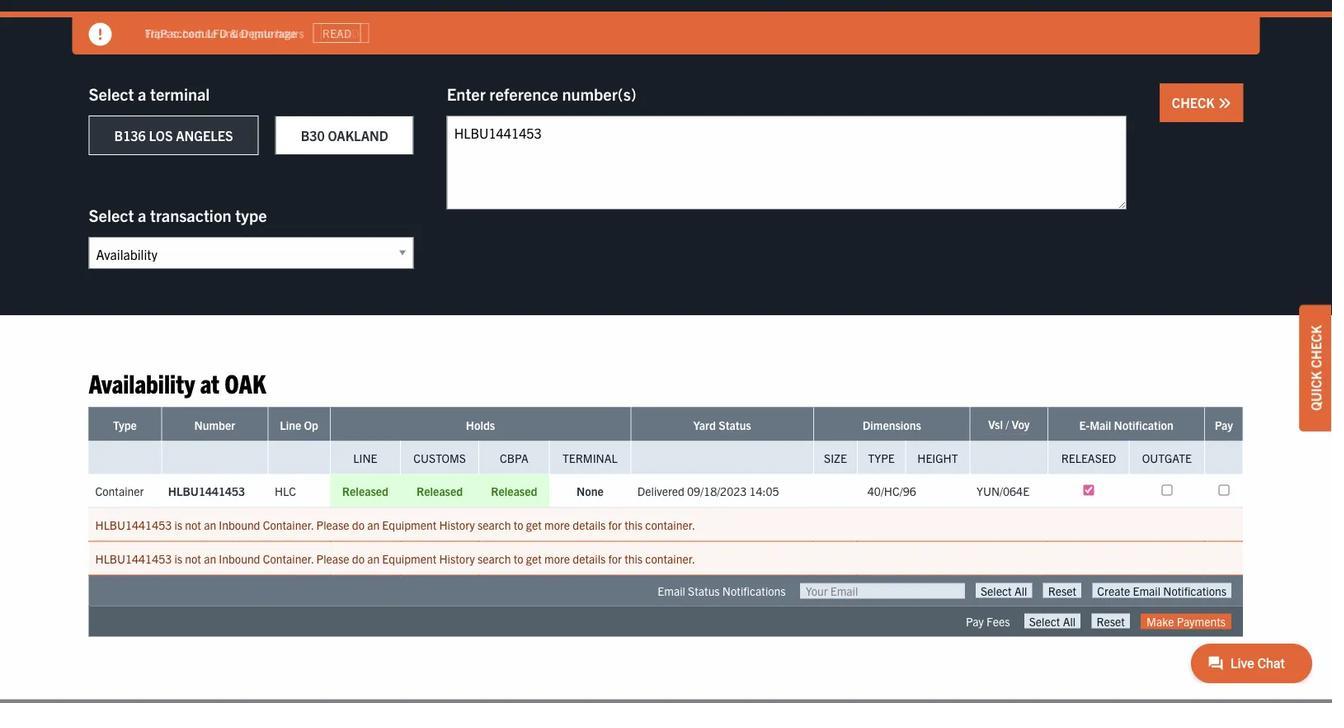 Task type: locate. For each thing, give the bounding box(es) containing it.
1 vertical spatial equipment
[[382, 551, 437, 566]]

released down the customs
[[417, 484, 463, 498]]

pay for pay fees
[[966, 614, 984, 629]]

line op
[[280, 418, 319, 432]]

2 container. from the top
[[263, 551, 314, 566]]

1 select from the top
[[89, 83, 134, 104]]

1 read from the left
[[323, 26, 352, 41]]

0 vertical spatial status
[[719, 418, 752, 432]]

1 equipment from the top
[[382, 517, 437, 532]]

1 vertical spatial is
[[175, 551, 182, 566]]

quick
[[1308, 371, 1325, 411]]

1 vertical spatial container.
[[646, 551, 696, 566]]

0 vertical spatial hlbu1441453 is not an inbound container. please do an equipment history search to get more details for this container.
[[95, 517, 696, 532]]

0 vertical spatial pay
[[1215, 418, 1234, 432]]

details
[[573, 517, 606, 532], [573, 551, 606, 566]]

type
[[113, 418, 137, 432], [869, 451, 895, 465]]

notifications
[[723, 583, 786, 598]]

0 vertical spatial check
[[1173, 94, 1219, 111]]

status
[[719, 418, 752, 432], [688, 583, 720, 598]]

1 vertical spatial check
[[1308, 325, 1325, 368]]

1 vertical spatial this
[[625, 551, 643, 566]]

inbound
[[219, 517, 260, 532], [219, 551, 260, 566]]

fees
[[987, 614, 1011, 629]]

0 vertical spatial do
[[352, 517, 365, 532]]

to
[[514, 517, 524, 532], [514, 551, 524, 566]]

1 this from the top
[[625, 517, 643, 532]]

0 vertical spatial to
[[514, 517, 524, 532]]

read for trapac.com lfd & demurrage
[[323, 26, 352, 41]]

b30 oakland
[[301, 128, 388, 144]]

1 horizontal spatial check
[[1308, 325, 1325, 368]]

1 vertical spatial type
[[869, 451, 895, 465]]

2 read link from the left
[[321, 23, 369, 43]]

1 not from the top
[[185, 517, 201, 532]]

0 vertical spatial more
[[545, 517, 570, 532]]

released
[[1062, 451, 1117, 465], [342, 484, 389, 498], [417, 484, 463, 498], [491, 484, 538, 498]]

2 search from the top
[[478, 551, 511, 566]]

1 history from the top
[[439, 517, 475, 532]]

2 not from the top
[[185, 551, 201, 566]]

number(s)
[[562, 83, 637, 104]]

0 horizontal spatial type
[[113, 418, 137, 432]]

1 vertical spatial search
[[478, 551, 511, 566]]

type up the 40/hc/96
[[869, 451, 895, 465]]

make payments
[[1147, 614, 1226, 629]]

reference
[[490, 83, 559, 104]]

a
[[138, 83, 146, 104], [138, 205, 146, 225]]

1 vertical spatial to
[[514, 551, 524, 566]]

hlbu1441453 is not an inbound container. please do an equipment history search to get more details for this container.
[[95, 517, 696, 532], [95, 551, 696, 566]]

los
[[149, 128, 173, 144]]

search
[[478, 517, 511, 532], [478, 551, 511, 566]]

1 hlbu1441453 is not an inbound container. please do an equipment history search to get more details for this container. from the top
[[95, 517, 696, 532]]

0 vertical spatial a
[[138, 83, 146, 104]]

hlc
[[275, 484, 296, 498]]

select for select a terminal
[[89, 83, 134, 104]]

1 vertical spatial pay
[[966, 614, 984, 629]]

pay right notification
[[1215, 418, 1234, 432]]

this
[[625, 517, 643, 532], [625, 551, 643, 566]]

line for line op
[[280, 418, 301, 432]]

dimensions
[[863, 418, 922, 432]]

b136 los angeles
[[114, 128, 233, 144]]

customs
[[414, 451, 466, 465]]

status right yard
[[719, 418, 752, 432]]

pay
[[1215, 418, 1234, 432], [966, 614, 984, 629]]

terminal
[[563, 451, 618, 465]]

container. up email
[[646, 551, 696, 566]]

type down availability
[[113, 418, 137, 432]]

lfd
[[207, 26, 227, 41]]

a left transaction
[[138, 205, 146, 225]]

b136
[[114, 128, 146, 144]]

1 vertical spatial not
[[185, 551, 201, 566]]

1 horizontal spatial type
[[869, 451, 895, 465]]

status right email
[[688, 583, 720, 598]]

0 vertical spatial details
[[573, 517, 606, 532]]

e-mail notification
[[1080, 418, 1174, 432]]

0 vertical spatial line
[[280, 418, 301, 432]]

1 vertical spatial hlbu1441453 is not an inbound container. please do an equipment history search to get more details for this container.
[[95, 551, 696, 566]]

1 vertical spatial please
[[317, 551, 350, 566]]

1 vertical spatial a
[[138, 205, 146, 225]]

0 vertical spatial history
[[439, 517, 475, 532]]

container.
[[646, 517, 696, 532], [646, 551, 696, 566]]

0 vertical spatial please
[[317, 517, 350, 532]]

not
[[185, 517, 201, 532], [185, 551, 201, 566]]

0 vertical spatial this
[[625, 517, 643, 532]]

please
[[317, 517, 350, 532], [317, 551, 350, 566]]

2 select from the top
[[89, 205, 134, 225]]

1 read link from the left
[[313, 23, 361, 43]]

pay left fees
[[966, 614, 984, 629]]

released down e-
[[1062, 451, 1117, 465]]

None checkbox
[[1084, 485, 1095, 496], [1219, 485, 1230, 496], [1084, 485, 1095, 496], [1219, 485, 1230, 496]]

2 please from the top
[[317, 551, 350, 566]]

pay for pay
[[1215, 418, 1234, 432]]

1 vertical spatial hlbu1441453
[[95, 517, 172, 532]]

select left transaction
[[89, 205, 134, 225]]

1 details from the top
[[573, 517, 606, 532]]

read link
[[313, 23, 361, 43], [321, 23, 369, 43]]

get
[[526, 517, 542, 532], [526, 551, 542, 566]]

1 vertical spatial select
[[89, 205, 134, 225]]

an
[[204, 517, 216, 532], [367, 517, 380, 532], [204, 551, 216, 566], [367, 551, 380, 566]]

holds
[[466, 418, 495, 432]]

vsl / voy
[[989, 417, 1030, 432]]

container. down the 'delivered'
[[646, 517, 696, 532]]

select
[[89, 83, 134, 104], [89, 205, 134, 225]]

None button
[[976, 583, 1033, 598], [1044, 583, 1082, 598], [1093, 583, 1232, 598], [1025, 614, 1081, 629], [1092, 614, 1131, 629], [976, 583, 1033, 598], [1044, 583, 1082, 598], [1093, 583, 1232, 598], [1025, 614, 1081, 629], [1092, 614, 1131, 629]]

more
[[545, 517, 570, 532], [545, 551, 570, 566]]

flips schedule under gate hours
[[145, 26, 304, 41]]

select up 'b136'
[[89, 83, 134, 104]]

09/18/2023
[[688, 484, 747, 498]]

1 vertical spatial get
[[526, 551, 542, 566]]

0 vertical spatial for
[[609, 517, 622, 532]]

select a terminal
[[89, 83, 210, 104]]

op
[[304, 418, 319, 432]]

0 vertical spatial container.
[[646, 517, 696, 532]]

1 do from the top
[[352, 517, 365, 532]]

1 vertical spatial for
[[609, 551, 622, 566]]

1 vertical spatial status
[[688, 583, 720, 598]]

read
[[323, 26, 352, 41], [330, 26, 360, 41]]

read link for trapac.com lfd & demurrage
[[313, 23, 361, 43]]

terminal
[[150, 83, 210, 104]]

a left terminal
[[138, 83, 146, 104]]

delivered 09/18/2023 14:05
[[638, 484, 780, 498]]

0 vertical spatial type
[[113, 418, 137, 432]]

1 vertical spatial do
[[352, 551, 365, 566]]

line
[[280, 418, 301, 432], [353, 451, 378, 465]]

yard status
[[694, 418, 752, 432]]

1 vertical spatial more
[[545, 551, 570, 566]]

2 for from the top
[[609, 551, 622, 566]]

2 more from the top
[[545, 551, 570, 566]]

2 vertical spatial hlbu1441453
[[95, 551, 172, 566]]

container.
[[263, 517, 314, 532], [263, 551, 314, 566]]

1 a from the top
[[138, 83, 146, 104]]

1 vertical spatial details
[[573, 551, 606, 566]]

0 vertical spatial get
[[526, 517, 542, 532]]

0 horizontal spatial line
[[280, 418, 301, 432]]

line left the customs
[[353, 451, 378, 465]]

none
[[577, 484, 604, 498]]

1 vertical spatial inbound
[[219, 551, 260, 566]]

at
[[200, 367, 220, 399]]

oakland
[[328, 128, 388, 144]]

angeles
[[176, 128, 233, 144]]

1 to from the top
[[514, 517, 524, 532]]

check inside button
[[1173, 94, 1219, 111]]

equipment
[[382, 517, 437, 532], [382, 551, 437, 566]]

0 horizontal spatial pay
[[966, 614, 984, 629]]

footer
[[0, 700, 1333, 703]]

number
[[194, 418, 235, 432]]

1 horizontal spatial pay
[[1215, 418, 1234, 432]]

1 more from the top
[[545, 517, 570, 532]]

history
[[439, 517, 475, 532], [439, 551, 475, 566]]

0 vertical spatial search
[[478, 517, 511, 532]]

for
[[609, 517, 622, 532], [609, 551, 622, 566]]

is
[[175, 517, 182, 532], [175, 551, 182, 566]]

pay fees
[[966, 614, 1011, 629]]

40/hc/96
[[868, 484, 917, 498]]

0 horizontal spatial check
[[1173, 94, 1219, 111]]

Enter reference number(s) text field
[[447, 116, 1127, 210]]

1 vertical spatial history
[[439, 551, 475, 566]]

notification
[[1115, 418, 1174, 432]]

0 vertical spatial inbound
[[219, 517, 260, 532]]

hlbu1441453
[[168, 484, 245, 498], [95, 517, 172, 532], [95, 551, 172, 566]]

0 vertical spatial select
[[89, 83, 134, 104]]

0 vertical spatial is
[[175, 517, 182, 532]]

1 vertical spatial container.
[[263, 551, 314, 566]]

1 vertical spatial line
[[353, 451, 378, 465]]

0 vertical spatial equipment
[[382, 517, 437, 532]]

None checkbox
[[1162, 485, 1173, 496]]

0 vertical spatial container.
[[263, 517, 314, 532]]

2 hlbu1441453 is not an inbound container. please do an equipment history search to get more details for this container. from the top
[[95, 551, 696, 566]]

b30
[[301, 128, 325, 144]]

1 horizontal spatial line
[[353, 451, 378, 465]]

0 vertical spatial not
[[185, 517, 201, 532]]

2 a from the top
[[138, 205, 146, 225]]

do
[[352, 517, 365, 532], [352, 551, 365, 566]]

check
[[1173, 94, 1219, 111], [1308, 325, 1325, 368]]

yun/064e
[[977, 484, 1030, 498]]

2 read from the left
[[330, 26, 360, 41]]

hours
[[276, 26, 304, 41]]

line left op
[[280, 418, 301, 432]]



Task type: describe. For each thing, give the bounding box(es) containing it.
availability
[[89, 367, 195, 399]]

Your Email email field
[[800, 583, 965, 599]]

released down cbpa
[[491, 484, 538, 498]]

flips
[[145, 26, 169, 41]]

status for email
[[688, 583, 720, 598]]

2 inbound from the top
[[219, 551, 260, 566]]

1 please from the top
[[317, 517, 350, 532]]

a for transaction
[[138, 205, 146, 225]]

payments
[[1177, 614, 1226, 629]]

2 get from the top
[[526, 551, 542, 566]]

1 container. from the top
[[646, 517, 696, 532]]

email
[[658, 583, 686, 598]]

2 is from the top
[[175, 551, 182, 566]]

demurrage
[[241, 26, 297, 41]]

select for select a transaction type
[[89, 205, 134, 225]]

status for yard
[[719, 418, 752, 432]]

email status notifications
[[658, 583, 786, 598]]

2 this from the top
[[625, 551, 643, 566]]

container
[[95, 484, 144, 498]]

a for terminal
[[138, 83, 146, 104]]

cbpa
[[500, 451, 529, 465]]

make payments link
[[1141, 614, 1232, 630]]

1 container. from the top
[[263, 517, 314, 532]]

14:05
[[750, 484, 780, 498]]

check button
[[1160, 84, 1244, 123]]

read link for flips schedule under gate hours
[[321, 23, 369, 43]]

2 container. from the top
[[646, 551, 696, 566]]

1 get from the top
[[526, 517, 542, 532]]

transaction
[[150, 205, 232, 225]]

yard
[[694, 418, 716, 432]]

vsl
[[989, 417, 1004, 432]]

outgate
[[1143, 451, 1193, 465]]

e-
[[1080, 418, 1090, 432]]

oak
[[225, 367, 266, 399]]

mail
[[1090, 418, 1112, 432]]

line for line
[[353, 451, 378, 465]]

&
[[230, 26, 238, 41]]

1 search from the top
[[478, 517, 511, 532]]

2 history from the top
[[439, 551, 475, 566]]

enter reference number(s)
[[447, 83, 637, 104]]

under
[[220, 26, 249, 41]]

schedule
[[171, 26, 217, 41]]

size
[[825, 451, 848, 465]]

1 for from the top
[[609, 517, 622, 532]]

/
[[1006, 417, 1010, 432]]

trapac.com lfd & demurrage
[[145, 26, 297, 41]]

2 do from the top
[[352, 551, 365, 566]]

2 to from the top
[[514, 551, 524, 566]]

1 inbound from the top
[[219, 517, 260, 532]]

released right the 'hlc'
[[342, 484, 389, 498]]

gate
[[252, 26, 273, 41]]

make
[[1147, 614, 1175, 629]]

delivered
[[638, 484, 685, 498]]

2 details from the top
[[573, 551, 606, 566]]

select a transaction type
[[89, 205, 267, 225]]

1 is from the top
[[175, 517, 182, 532]]

type
[[235, 205, 267, 225]]

solid image
[[1219, 97, 1232, 110]]

enter
[[447, 83, 486, 104]]

availability at oak
[[89, 367, 266, 399]]

2 equipment from the top
[[382, 551, 437, 566]]

solid image
[[89, 23, 112, 46]]

quick check
[[1308, 325, 1325, 411]]

trapac.com
[[145, 26, 204, 41]]

voy
[[1012, 417, 1030, 432]]

height
[[918, 451, 959, 465]]

read for flips schedule under gate hours
[[330, 26, 360, 41]]

0 vertical spatial hlbu1441453
[[168, 484, 245, 498]]

quick check link
[[1300, 305, 1333, 431]]



Task type: vqa. For each thing, say whether or not it's contained in the screenshot.
login link on the top of the page
no



